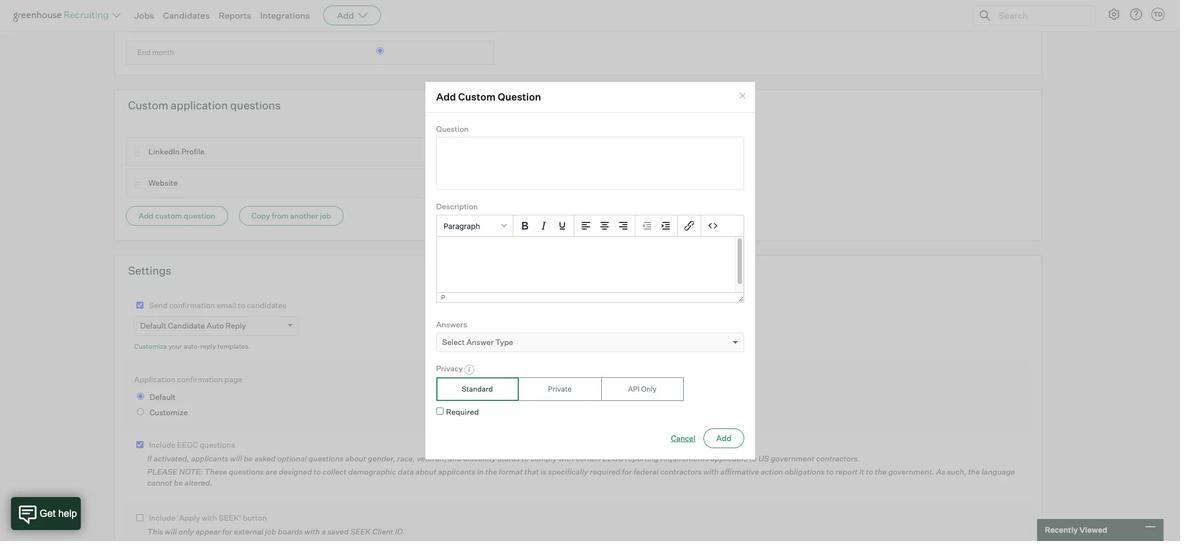 Task type: describe. For each thing, give the bounding box(es) containing it.
copy
[[252, 211, 270, 220]]

id.
[[395, 527, 405, 536]]

only
[[179, 527, 194, 536]]

profile
[[181, 147, 205, 156]]

reports
[[219, 10, 251, 21]]

end for end year
[[137, 16, 151, 25]]

custom inside dialog
[[458, 91, 496, 103]]

end for end month
[[137, 48, 151, 57]]

report
[[836, 467, 858, 477]]

saved
[[328, 527, 349, 536]]

paragraph group
[[437, 215, 744, 237]]

us
[[758, 454, 769, 463]]

1 horizontal spatial be
[[244, 454, 253, 463]]

required
[[590, 467, 621, 477]]

optional
[[277, 454, 307, 463]]

custom
[[155, 211, 182, 220]]

to left collect
[[314, 467, 321, 477]]

api only option
[[601, 378, 684, 401]]

include for include eeoc questions if activated, applicants will be asked optional questions about gender, race, veteran, and disability status to comply with certain eeoc reporting requirements applicable to us government contractors. please note: these questions are designed to collect demographic data about applicants in the format that is specifically required for federal contractors with affirmative action obligations to report it to the government. as such, the language cannot be altered.
[[149, 440, 175, 450]]

to down contractors.
[[827, 467, 834, 477]]

greenhouse recruiting image
[[13, 9, 112, 22]]

auto-
[[184, 343, 200, 351]]

send
[[149, 301, 168, 310]]

1 vertical spatial applicants
[[438, 467, 475, 477]]

your
[[168, 343, 182, 351]]

action
[[761, 467, 783, 477]]

reply
[[200, 343, 216, 351]]

linkedin profile
[[148, 147, 205, 156]]

note:
[[179, 467, 203, 477]]

website
[[148, 178, 178, 188]]

candidates
[[163, 10, 210, 21]]

contractors
[[660, 467, 702, 477]]

reply
[[226, 321, 246, 330]]

add custom question button
[[126, 206, 228, 226]]

for inside include eeoc questions if activated, applicants will be asked optional questions about gender, race, veteran, and disability status to comply with certain eeoc reporting requirements applicable to us government contractors. please note: these questions are designed to collect demographic data about applicants in the format that is specifically required for federal contractors with affirmative action obligations to report it to the government. as such, the language cannot be altered.
[[622, 467, 632, 477]]

paragraph button
[[439, 216, 510, 235]]

recently viewed
[[1045, 526, 1107, 535]]

such,
[[947, 467, 967, 477]]

0 vertical spatial applicants
[[191, 454, 228, 463]]

required
[[446, 408, 479, 417]]

td
[[1154, 10, 1163, 18]]

month
[[152, 48, 174, 57]]

copy from another job
[[252, 211, 331, 220]]

p
[[441, 293, 445, 302]]

button
[[243, 514, 267, 523]]

collect
[[323, 467, 347, 477]]

in
[[477, 467, 484, 477]]

send confirmation email to candidates
[[149, 301, 287, 310]]

certain
[[576, 454, 601, 463]]

as
[[936, 467, 946, 477]]

add button
[[704, 429, 744, 448]]

add custom question
[[139, 211, 215, 220]]

viewed
[[1080, 526, 1107, 535]]

Required checkbox
[[436, 408, 443, 415]]

client
[[372, 527, 393, 536]]

another
[[290, 211, 318, 220]]

it
[[860, 467, 864, 477]]

candidates
[[247, 301, 287, 310]]

linkedin
[[148, 147, 180, 156]]

none text field inside add custom question dialog
[[436, 137, 744, 190]]

integrations link
[[260, 10, 310, 21]]

cancel link
[[671, 433, 696, 444]]

reporting
[[625, 454, 659, 463]]

year
[[152, 16, 167, 25]]

end month
[[137, 48, 174, 57]]

configure image
[[1108, 8, 1121, 21]]

td button
[[1149, 5, 1167, 23]]

with up appear
[[202, 514, 217, 523]]

close image
[[738, 92, 747, 100]]

Search text field
[[996, 7, 1085, 23]]

1 vertical spatial be
[[174, 478, 183, 487]]

1 vertical spatial question
[[436, 124, 469, 133]]

question
[[184, 211, 215, 220]]

jobs
[[134, 10, 154, 21]]

job inside button
[[320, 211, 331, 220]]

applicable
[[711, 454, 748, 463]]

please
[[147, 467, 177, 477]]

select answer type
[[442, 338, 513, 347]]

customize for customize
[[150, 408, 188, 417]]

3 toolbar from the left
[[635, 215, 678, 237]]

altered.
[[185, 478, 212, 487]]

1 the from the left
[[485, 467, 497, 477]]

cancel
[[671, 434, 696, 443]]

veteran,
[[417, 454, 447, 463]]

2 the from the left
[[875, 467, 887, 477]]

government.
[[888, 467, 935, 477]]

requirements
[[661, 454, 709, 463]]

that
[[524, 467, 539, 477]]

are
[[266, 467, 277, 477]]

default candidate auto reply
[[140, 321, 246, 330]]

for inside include 'apply with seek' button this will only appear for external job boards with a saved seek client id.
[[222, 527, 232, 536]]

add custom question
[[436, 91, 541, 103]]

application
[[171, 98, 228, 112]]

privacy
[[436, 364, 463, 373]]

affirmative
[[721, 467, 759, 477]]

reports link
[[219, 10, 251, 21]]

3 the from the left
[[968, 467, 980, 477]]

resize image
[[738, 297, 744, 302]]

select
[[442, 338, 465, 347]]

api only
[[628, 385, 657, 393]]



Task type: vqa. For each thing, say whether or not it's contained in the screenshot.
'is' at the left bottom of the page
yes



Task type: locate. For each thing, give the bounding box(es) containing it.
p button
[[441, 293, 445, 302]]

default for default
[[150, 393, 176, 402]]

these
[[205, 467, 227, 477]]

td button
[[1152, 8, 1165, 21]]

0 vertical spatial will
[[230, 454, 242, 463]]

standard
[[462, 385, 493, 393]]

1 include from the top
[[149, 440, 175, 450]]

page
[[224, 375, 242, 384]]

0 horizontal spatial be
[[174, 478, 183, 487]]

be
[[244, 454, 253, 463], [174, 478, 183, 487]]

be down note:
[[174, 478, 183, 487]]

about up demographic
[[345, 454, 366, 463]]

for
[[622, 467, 632, 477], [222, 527, 232, 536]]

integrations
[[260, 10, 310, 21]]

cannot
[[147, 478, 172, 487]]

with left a
[[305, 527, 320, 536]]

the right such,
[[968, 467, 980, 477]]

1 vertical spatial default
[[150, 393, 176, 402]]

1 horizontal spatial eeoc
[[603, 454, 624, 463]]

with down applicable at right bottom
[[704, 467, 719, 477]]

be left asked
[[244, 454, 253, 463]]

templates.
[[217, 343, 250, 351]]

email
[[217, 301, 236, 310]]

0 horizontal spatial will
[[165, 527, 177, 536]]

1 vertical spatial will
[[165, 527, 177, 536]]

1 vertical spatial include
[[149, 514, 175, 523]]

None checkbox
[[136, 302, 143, 309]]

data
[[398, 467, 414, 477]]

default down application
[[150, 393, 176, 402]]

1 vertical spatial job
[[265, 527, 276, 536]]

end left month
[[137, 48, 151, 57]]

demographic
[[348, 467, 396, 477]]

None text field
[[436, 137, 744, 190]]

federal
[[634, 467, 659, 477]]

1 vertical spatial end
[[137, 48, 151, 57]]

1 horizontal spatial custom
[[458, 91, 496, 103]]

will inside include eeoc questions if activated, applicants will be asked optional questions about gender, race, veteran, and disability status to comply with certain eeoc reporting requirements applicable to us government contractors. please note: these questions are designed to collect demographic data about applicants in the format that is specifically required for federal contractors with affirmative action obligations to report it to the government. as such, the language cannot be altered.
[[230, 454, 242, 463]]

add
[[337, 10, 354, 21], [436, 91, 456, 103], [139, 211, 153, 220], [716, 434, 731, 443]]

specifically
[[548, 467, 588, 477]]

copy from another job button
[[239, 206, 344, 226]]

0 vertical spatial include
[[149, 440, 175, 450]]

to right 'it'
[[866, 467, 873, 477]]

0 vertical spatial default
[[140, 321, 166, 330]]

include for include 'apply with seek' button this will only appear for external job boards with a saved seek client id.
[[149, 514, 175, 523]]

status
[[498, 454, 520, 463]]

a
[[322, 527, 326, 536]]

about down veteran,
[[416, 467, 436, 477]]

0 vertical spatial question
[[498, 91, 541, 103]]

private option
[[519, 378, 601, 401]]

add button
[[323, 5, 381, 25]]

1 horizontal spatial for
[[622, 467, 632, 477]]

confirmation left the page
[[177, 375, 223, 384]]

applicants down 'and'
[[438, 467, 475, 477]]

private
[[548, 385, 572, 393]]

0 vertical spatial eeoc
[[177, 440, 198, 450]]

1 vertical spatial eeoc
[[603, 454, 624, 463]]

0 horizontal spatial custom
[[128, 98, 168, 112]]

comply
[[531, 454, 557, 463]]

0 vertical spatial about
[[345, 454, 366, 463]]

0 horizontal spatial for
[[222, 527, 232, 536]]

default for default candidate auto reply
[[140, 321, 166, 330]]

add custom question dialog
[[425, 81, 756, 460]]

2 toolbar from the left
[[574, 215, 635, 237]]

jobs link
[[134, 10, 154, 21]]

0 horizontal spatial question
[[436, 124, 469, 133]]

1 end from the top
[[137, 16, 151, 25]]

boards
[[278, 527, 303, 536]]

format
[[499, 467, 523, 477]]

designed
[[279, 467, 312, 477]]

include
[[149, 440, 175, 450], [149, 514, 175, 523]]

with
[[559, 454, 574, 463], [704, 467, 719, 477], [202, 514, 217, 523], [305, 527, 320, 536]]

customize your auto-reply templates.
[[134, 343, 250, 351]]

2 include from the top
[[149, 514, 175, 523]]

toolbar
[[513, 215, 574, 237], [574, 215, 635, 237], [635, 215, 678, 237]]

is
[[541, 467, 547, 477]]

customize left your
[[134, 343, 167, 351]]

recently
[[1045, 526, 1078, 535]]

default candidate auto reply option
[[140, 321, 246, 330]]

1 horizontal spatial about
[[416, 467, 436, 477]]

paragraph
[[443, 221, 480, 230]]

applicants up these
[[191, 454, 228, 463]]

for left the federal
[[622, 467, 632, 477]]

1 vertical spatial confirmation
[[177, 375, 223, 384]]

1 vertical spatial for
[[222, 527, 232, 536]]

answers
[[436, 320, 467, 329]]

will left asked
[[230, 454, 242, 463]]

application
[[134, 375, 175, 384]]

from
[[272, 211, 289, 220]]

about
[[345, 454, 366, 463], [416, 467, 436, 477]]

confirmation up "default candidate auto reply"
[[169, 301, 215, 310]]

job
[[320, 211, 331, 220], [265, 527, 276, 536]]

customize for customize your auto-reply templates.
[[134, 343, 167, 351]]

include inside include eeoc questions if activated, applicants will be asked optional questions about gender, race, veteran, and disability status to comply with certain eeoc reporting requirements applicable to us government contractors. please note: these questions are designed to collect demographic data about applicants in the format that is specifically required for federal contractors with affirmative action obligations to report it to the government. as such, the language cannot be altered.
[[149, 440, 175, 450]]

1 toolbar from the left
[[513, 215, 574, 237]]

custom application questions
[[128, 98, 281, 112]]

description
[[436, 202, 478, 211]]

candidate
[[168, 321, 205, 330]]

questions
[[230, 98, 281, 112], [200, 440, 235, 450], [308, 454, 344, 463], [229, 467, 264, 477]]

to up that at the left of page
[[522, 454, 529, 463]]

1 horizontal spatial job
[[320, 211, 331, 220]]

will left only
[[165, 527, 177, 536]]

obligations
[[785, 467, 825, 477]]

include inside include 'apply with seek' button this will only appear for external job boards with a saved seek client id.
[[149, 514, 175, 523]]

job right another
[[320, 211, 331, 220]]

0 horizontal spatial applicants
[[191, 454, 228, 463]]

0 horizontal spatial job
[[265, 527, 276, 536]]

the right 'it'
[[875, 467, 887, 477]]

1 vertical spatial about
[[416, 467, 436, 477]]

0 vertical spatial job
[[320, 211, 331, 220]]

0 horizontal spatial the
[[485, 467, 497, 477]]

external
[[234, 527, 263, 536]]

the
[[485, 467, 497, 477], [875, 467, 887, 477], [968, 467, 980, 477]]

0 horizontal spatial about
[[345, 454, 366, 463]]

None radio
[[377, 15, 384, 22]]

1 vertical spatial customize
[[150, 408, 188, 417]]

end year
[[137, 16, 167, 25]]

to left 'us'
[[750, 454, 757, 463]]

end
[[137, 16, 151, 25], [137, 48, 151, 57]]

if
[[147, 454, 152, 463]]

confirmation for send
[[169, 301, 215, 310]]

None checkbox
[[136, 442, 143, 449], [136, 515, 143, 522], [136, 442, 143, 449], [136, 515, 143, 522]]

eeoc up activated,
[[177, 440, 198, 450]]

will for be
[[230, 454, 242, 463]]

seek
[[350, 527, 371, 536]]

job left boards
[[265, 527, 276, 536]]

application confirmation page
[[134, 375, 242, 384]]

'apply
[[177, 514, 200, 523]]

0 vertical spatial confirmation
[[169, 301, 215, 310]]

with up "specifically"
[[559, 454, 574, 463]]

1 horizontal spatial the
[[875, 467, 887, 477]]

1 horizontal spatial will
[[230, 454, 242, 463]]

0 horizontal spatial eeoc
[[177, 440, 198, 450]]

auto
[[207, 321, 224, 330]]

customize down application
[[150, 408, 188, 417]]

include eeoc questions if activated, applicants will be asked optional questions about gender, race, veteran, and disability status to comply with certain eeoc reporting requirements applicable to us government contractors. please note: these questions are designed to collect demographic data about applicants in the format that is specifically required for federal contractors with affirmative action obligations to report it to the government. as such, the language cannot be altered.
[[147, 440, 1015, 487]]

the right in
[[485, 467, 497, 477]]

disability
[[463, 454, 496, 463]]

0 vertical spatial for
[[622, 467, 632, 477]]

None radio
[[377, 47, 384, 55], [137, 393, 144, 400], [137, 408, 144, 415], [377, 47, 384, 55], [137, 393, 144, 400], [137, 408, 144, 415]]

2 horizontal spatial the
[[968, 467, 980, 477]]

type
[[495, 338, 513, 347]]

language
[[982, 467, 1015, 477]]

eeoc up the required
[[603, 454, 624, 463]]

candidates link
[[163, 10, 210, 21]]

custom
[[458, 91, 496, 103], [128, 98, 168, 112]]

include up this
[[149, 514, 175, 523]]

default up customize link
[[140, 321, 166, 330]]

default
[[140, 321, 166, 330], [150, 393, 176, 402]]

confirmation for application
[[177, 375, 223, 384]]

2 end from the top
[[137, 48, 151, 57]]

0 vertical spatial be
[[244, 454, 253, 463]]

will for only
[[165, 527, 177, 536]]

end left year
[[137, 16, 151, 25]]

for down seek'
[[222, 527, 232, 536]]

asked
[[254, 454, 276, 463]]

1 horizontal spatial question
[[498, 91, 541, 103]]

include 'apply with seek' button this will only appear for external job boards with a saved seek client id.
[[147, 514, 405, 536]]

add inside popup button
[[337, 10, 354, 21]]

confirmation
[[169, 301, 215, 310], [177, 375, 223, 384]]

this
[[147, 527, 163, 536]]

gender,
[[368, 454, 396, 463]]

to right email
[[238, 301, 245, 310]]

appear
[[195, 527, 221, 536]]

standard option
[[436, 378, 519, 401]]

contractors.
[[816, 454, 860, 463]]

and
[[448, 454, 462, 463]]

1 horizontal spatial applicants
[[438, 467, 475, 477]]

0 vertical spatial customize
[[134, 343, 167, 351]]

job inside include 'apply with seek' button this will only appear for external job boards with a saved seek client id.
[[265, 527, 276, 536]]

will inside include 'apply with seek' button this will only appear for external job boards with a saved seek client id.
[[165, 527, 177, 536]]

0 vertical spatial end
[[137, 16, 151, 25]]

include up activated,
[[149, 440, 175, 450]]



